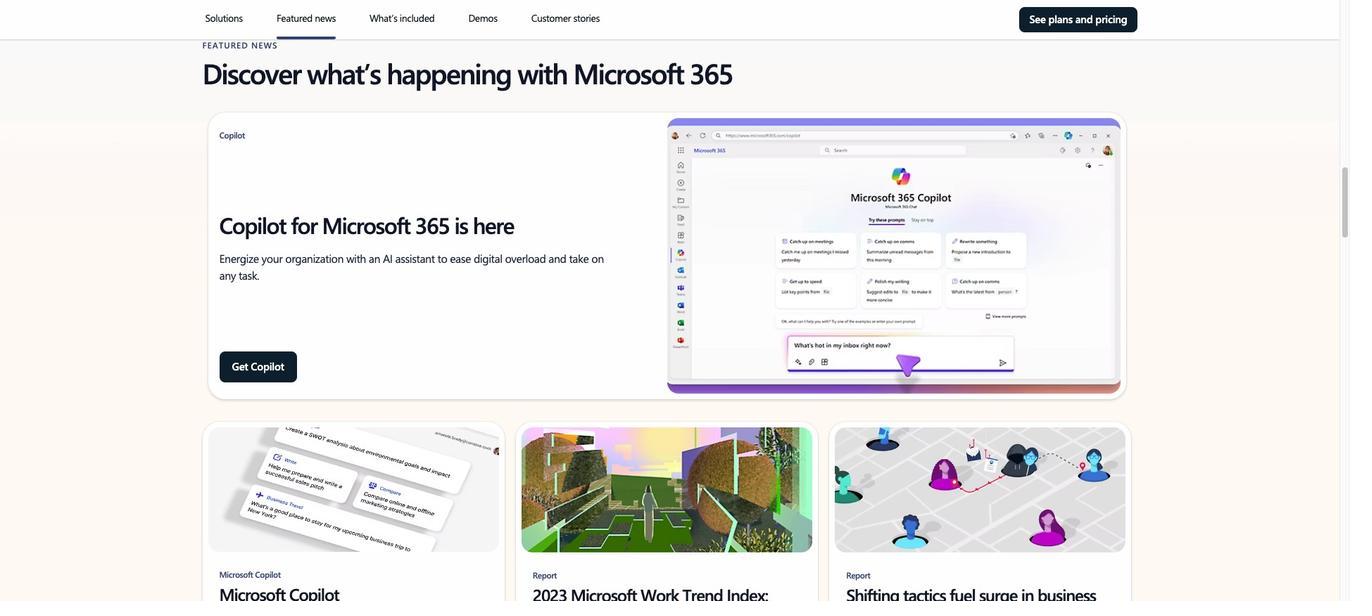 Task type: locate. For each thing, give the bounding box(es) containing it.
1 vertical spatial 365
[[415, 210, 449, 240]]

0 horizontal spatial microsoft
[[322, 210, 410, 240]]

microsoft
[[573, 54, 683, 92], [322, 210, 410, 240]]

for
[[291, 210, 317, 240]]

pricing
[[1095, 12, 1127, 26]]

discover what's happening with microsoft 365
[[202, 54, 732, 92]]

0 vertical spatial copilot
[[219, 210, 286, 240]]

and
[[1075, 12, 1093, 26]]

1 horizontal spatial microsoft
[[573, 54, 683, 92]]

365 down in-page quick links element
[[690, 54, 732, 92]]

discover
[[202, 54, 301, 92]]

get copilot
[[232, 360, 284, 374]]

365 left the is
[[415, 210, 449, 240]]

365
[[690, 54, 732, 92], [415, 210, 449, 240]]

1 vertical spatial microsoft
[[322, 210, 410, 240]]

see
[[1029, 12, 1046, 26]]

0 horizontal spatial 365
[[415, 210, 449, 240]]

what's
[[307, 54, 380, 92]]

1 vertical spatial copilot
[[251, 360, 284, 374]]

is
[[454, 210, 468, 240]]

copilot
[[219, 210, 286, 240], [251, 360, 284, 374]]

copilot right get
[[251, 360, 284, 374]]

in-page quick links element
[[135, 0, 1204, 39]]

get
[[232, 360, 248, 374]]

happening
[[387, 54, 511, 92]]

get copilot link
[[219, 352, 297, 383]]

see plans and pricing
[[1029, 12, 1127, 26]]

copilot left for
[[219, 210, 286, 240]]

microsoft right for
[[322, 210, 410, 240]]

microsoft down in-page quick links element
[[573, 54, 683, 92]]

plans
[[1048, 12, 1073, 26]]

featured news image
[[277, 37, 336, 39]]

0 vertical spatial microsoft
[[573, 54, 683, 92]]

0 vertical spatial 365
[[690, 54, 732, 92]]



Task type: vqa. For each thing, say whether or not it's contained in the screenshot.
'Featured news' image
yes



Task type: describe. For each thing, give the bounding box(es) containing it.
1 horizontal spatial 365
[[690, 54, 732, 92]]

see plans and pricing link
[[1020, 7, 1137, 32]]

various dialog box showing texts with headings image
[[208, 428, 499, 553]]

copilot for microsoft 365 is here
[[219, 210, 514, 240]]

here
[[473, 210, 514, 240]]

with
[[517, 54, 567, 92]]

desktop with two windows showing copilot in use in various documents image
[[667, 118, 1120, 394]]



